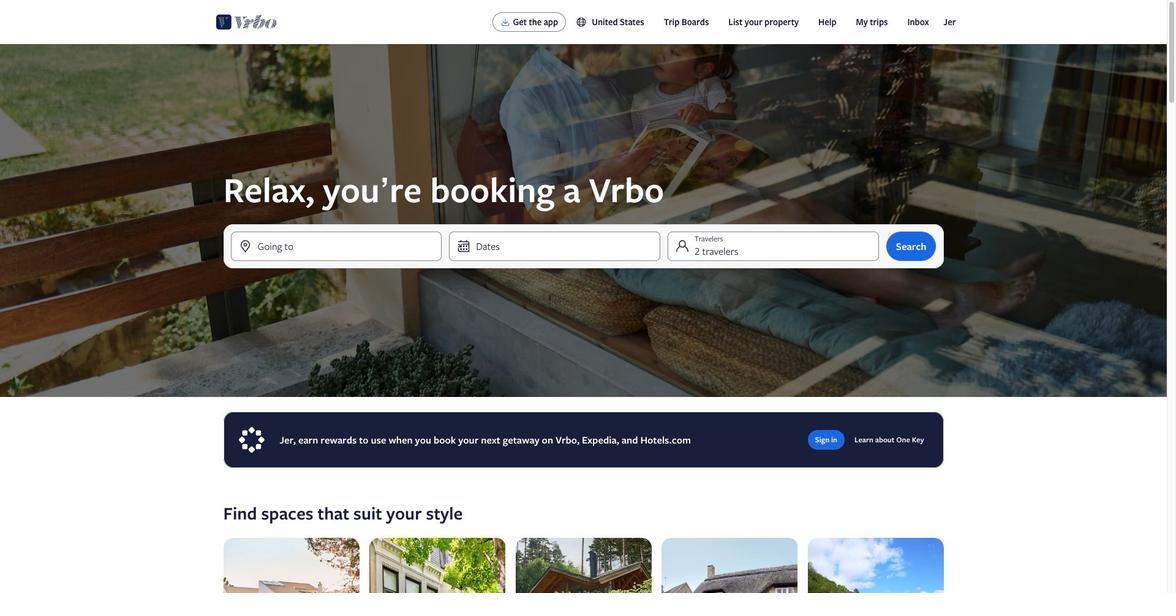 Task type: locate. For each thing, give the bounding box(es) containing it.
vrbo logo image
[[216, 12, 277, 32]]

main content
[[0, 44, 1167, 593]]

small image
[[576, 17, 592, 28]]



Task type: vqa. For each thing, say whether or not it's contained in the screenshot.
main content
yes



Task type: describe. For each thing, give the bounding box(es) containing it.
download the app button image
[[501, 17, 511, 27]]

wizard region
[[0, 44, 1167, 397]]



